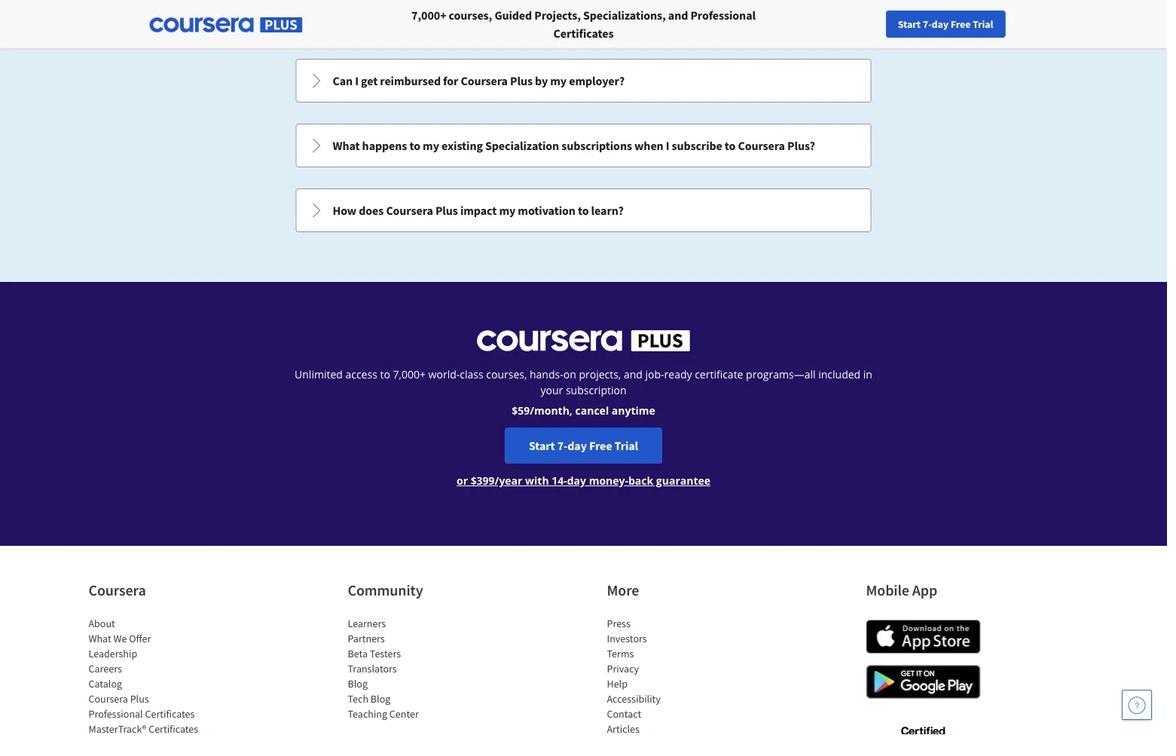 Task type: locate. For each thing, give the bounding box(es) containing it.
7,000+ left world-
[[393, 367, 426, 381]]

7- right new
[[923, 17, 932, 31]]

translators link
[[348, 662, 397, 675]]

1 vertical spatial day
[[568, 438, 587, 453]]

trial right career
[[973, 17, 994, 31]]

1 horizontal spatial and
[[669, 8, 688, 23]]

professional
[[691, 8, 756, 23], [89, 707, 143, 721]]

money-
[[589, 473, 629, 488]]

partners link
[[348, 632, 385, 645]]

1 vertical spatial trial
[[615, 438, 639, 453]]

back
[[629, 473, 654, 488]]

professional certificates link
[[89, 707, 195, 721]]

programs—all
[[746, 367, 816, 381]]

catalog
[[89, 677, 122, 691]]

1 vertical spatial and
[[624, 367, 643, 381]]

list containing press
[[607, 616, 735, 735]]

1 horizontal spatial what
[[333, 138, 360, 153]]

0 vertical spatial plus
[[510, 73, 533, 88]]

1 horizontal spatial professional
[[691, 8, 756, 23]]

show notifications image
[[964, 19, 982, 37]]

my left existing
[[423, 138, 439, 153]]

0 vertical spatial and
[[669, 8, 688, 23]]

to
[[410, 138, 421, 153], [725, 138, 736, 153], [578, 203, 589, 218], [380, 367, 390, 381]]

0 horizontal spatial certificates
[[145, 707, 195, 721]]

blog up the teaching center link
[[371, 692, 391, 706]]

certificates
[[554, 26, 614, 41], [145, 707, 195, 721]]

tech
[[348, 692, 369, 706]]

0 vertical spatial what
[[333, 138, 360, 153]]

or
[[457, 473, 468, 488]]

1 horizontal spatial start 7-day free trial
[[898, 17, 994, 31]]

your down 'hands-'
[[541, 383, 563, 397]]

0 horizontal spatial list item
[[89, 721, 217, 735]]

0 vertical spatial 7,000+
[[412, 8, 447, 23]]

leadership
[[89, 647, 137, 660]]

coursera plus image for access
[[477, 330, 691, 351]]

start right find
[[898, 17, 921, 31]]

what happens to my existing specialization subscriptions when i subscribe to coursera plus?
[[333, 138, 815, 153]]

/month,
[[530, 403, 573, 418]]

coursera down catalog link
[[89, 692, 128, 706]]

new
[[890, 17, 910, 31]]

unlimited access to 7,000+ world-class courses, hands-on projects, and job-ready certificate programs—all included in your subscription
[[295, 367, 873, 397]]

coursera left plus?
[[738, 138, 785, 153]]

what inside about what we offer leadership careers catalog coursera plus professional certificates
[[89, 632, 111, 645]]

0 vertical spatial professional
[[691, 8, 756, 23]]

0 vertical spatial courses,
[[449, 8, 492, 23]]

certificates inside 7,000+ courses, guided projects, specializations, and professional certificates
[[554, 26, 614, 41]]

plus left impact
[[436, 203, 458, 218]]

blog link
[[348, 677, 368, 691]]

contact link
[[607, 707, 642, 721]]

7,000+ up reimbursed
[[412, 8, 447, 23]]

get
[[361, 73, 378, 88]]

1 vertical spatial professional
[[89, 707, 143, 721]]

coursera right for
[[461, 73, 508, 88]]

0 vertical spatial day
[[932, 17, 949, 31]]

happens
[[362, 138, 407, 153]]

learners partners beta testers translators blog tech blog teaching center
[[348, 617, 419, 721]]

more
[[607, 581, 640, 600]]

job-
[[646, 367, 665, 381]]

class
[[460, 367, 484, 381]]

1 vertical spatial coursera plus image
[[477, 330, 691, 351]]

7,000+ inside unlimited access to 7,000+ world-class courses, hands-on projects, and job-ready certificate programs—all included in your subscription
[[393, 367, 426, 381]]

courses, right class
[[486, 367, 527, 381]]

1 horizontal spatial your
[[868, 17, 888, 31]]

your
[[868, 17, 888, 31], [541, 383, 563, 397]]

list
[[294, 0, 873, 234], [89, 616, 217, 735], [348, 616, 476, 721], [607, 616, 735, 735]]

1 vertical spatial start 7-day free trial
[[529, 438, 639, 453]]

0 horizontal spatial free
[[590, 438, 612, 453]]

0 vertical spatial i
[[355, 73, 359, 88]]

2 list item from the left
[[607, 721, 735, 735]]

list item
[[89, 721, 217, 735], [607, 721, 735, 735]]

learn?
[[591, 203, 624, 218]]

what left happens
[[333, 138, 360, 153]]

1 horizontal spatial list item
[[607, 721, 735, 735]]

list containing about
[[89, 616, 217, 735]]

0 horizontal spatial coursera plus image
[[150, 17, 303, 33]]

1 vertical spatial blog
[[371, 692, 391, 706]]

1 vertical spatial my
[[423, 138, 439, 153]]

leadership link
[[89, 647, 137, 660]]

0 horizontal spatial your
[[541, 383, 563, 397]]

free
[[951, 17, 971, 31], [590, 438, 612, 453]]

careers link
[[89, 662, 122, 675]]

1 vertical spatial start
[[529, 438, 555, 453]]

list for coursera
[[89, 616, 217, 735]]

reimbursed
[[380, 73, 441, 88]]

day up "or $399 /year with 14-day money-back guarantee"
[[568, 438, 587, 453]]

1 horizontal spatial plus
[[436, 203, 458, 218]]

can i get reimbursed for coursera plus by my employer?
[[333, 73, 625, 88]]

plus
[[510, 73, 533, 88], [436, 203, 458, 218], [130, 692, 149, 706]]

0 horizontal spatial professional
[[89, 707, 143, 721]]

plus left by
[[510, 73, 533, 88]]

0 vertical spatial coursera plus image
[[150, 17, 303, 33]]

list containing learners
[[348, 616, 476, 721]]

help center image
[[1129, 696, 1147, 714]]

and left job- at the right
[[624, 367, 643, 381]]

my
[[550, 73, 567, 88], [423, 138, 439, 153], [499, 203, 516, 218]]

list item for coursera
[[89, 721, 217, 735]]

specialization
[[485, 138, 559, 153]]

my right impact
[[499, 203, 516, 218]]

list item down "accessibility"
[[607, 721, 735, 735]]

0 vertical spatial certificates
[[554, 26, 614, 41]]

trial
[[973, 17, 994, 31], [615, 438, 639, 453]]

2 horizontal spatial plus
[[510, 73, 533, 88]]

1 vertical spatial courses,
[[486, 367, 527, 381]]

1 horizontal spatial certificates
[[554, 26, 614, 41]]

0 vertical spatial start 7-day free trial
[[898, 17, 994, 31]]

can
[[333, 73, 353, 88]]

1 horizontal spatial coursera plus image
[[477, 330, 691, 351]]

2 vertical spatial plus
[[130, 692, 149, 706]]

plus inside about what we offer leadership careers catalog coursera plus professional certificates
[[130, 692, 149, 706]]

1 horizontal spatial i
[[666, 138, 670, 153]]

subscriptions
[[562, 138, 632, 153]]

access
[[346, 367, 378, 381]]

courses, left guided
[[449, 8, 492, 23]]

certificates down projects,
[[554, 26, 614, 41]]

and
[[669, 8, 688, 23], [624, 367, 643, 381]]

free up money-
[[590, 438, 612, 453]]

day left show notifications image
[[932, 17, 949, 31]]

0 vertical spatial 7-
[[923, 17, 932, 31]]

day left money-
[[567, 473, 586, 488]]

coursera right does
[[386, 203, 433, 218]]

0 horizontal spatial plus
[[130, 692, 149, 706]]

start up the with
[[529, 438, 555, 453]]

0 vertical spatial blog
[[348, 677, 368, 691]]

and right specializations,
[[669, 8, 688, 23]]

start 7-day free trial
[[898, 17, 994, 31], [529, 438, 639, 453]]

7,000+ inside 7,000+ courses, guided projects, specializations, and professional certificates
[[412, 8, 447, 23]]

anytime
[[612, 403, 656, 418]]

0 horizontal spatial what
[[89, 632, 111, 645]]

can i get reimbursed for coursera plus by my employer? button
[[297, 60, 871, 102]]

1 vertical spatial 7,000+
[[393, 367, 426, 381]]

i right when
[[666, 138, 670, 153]]

my inside "dropdown button"
[[499, 203, 516, 218]]

2 horizontal spatial my
[[550, 73, 567, 88]]

0 vertical spatial start
[[898, 17, 921, 31]]

1 vertical spatial what
[[89, 632, 111, 645]]

coursera plus image
[[150, 17, 303, 33], [477, 330, 691, 351]]

1 horizontal spatial my
[[499, 203, 516, 218]]

and inside unlimited access to 7,000+ world-class courses, hands-on projects, and job-ready certificate programs—all included in your subscription
[[624, 367, 643, 381]]

1 vertical spatial start 7-day free trial button
[[505, 427, 663, 464]]

1 horizontal spatial start
[[898, 17, 921, 31]]

my right by
[[550, 73, 567, 88]]

investors link
[[607, 632, 647, 645]]

1 horizontal spatial start 7-day free trial button
[[886, 11, 1006, 38]]

1 list item from the left
[[89, 721, 217, 735]]

1 vertical spatial free
[[590, 438, 612, 453]]

1 horizontal spatial blog
[[371, 692, 391, 706]]

your inside unlimited access to 7,000+ world-class courses, hands-on projects, and job-ready certificate programs—all included in your subscription
[[541, 383, 563, 397]]

1 vertical spatial plus
[[436, 203, 458, 218]]

about what we offer leadership careers catalog coursera plus professional certificates
[[89, 617, 195, 721]]

7- up 14-
[[558, 438, 568, 453]]

1 horizontal spatial trial
[[973, 17, 994, 31]]

plus inside "dropdown button"
[[436, 203, 458, 218]]

coursera inside about what we offer leadership careers catalog coursera plus professional certificates
[[89, 692, 128, 706]]

motivation
[[518, 203, 576, 218]]

subscribe
[[672, 138, 723, 153]]

career
[[912, 17, 941, 31]]

blog up 'tech'
[[348, 677, 368, 691]]

professional inside 7,000+ courses, guided projects, specializations, and professional certificates
[[691, 8, 756, 23]]

how does coursera plus impact my motivation to learn?
[[333, 203, 624, 218]]

i
[[355, 73, 359, 88], [666, 138, 670, 153]]

certificates down coursera plus link
[[145, 707, 195, 721]]

1 horizontal spatial 7-
[[923, 17, 932, 31]]

to left learn?
[[578, 203, 589, 218]]

mobile app
[[867, 581, 938, 600]]

day
[[932, 17, 949, 31], [568, 438, 587, 453], [567, 473, 586, 488]]

your right find
[[868, 17, 888, 31]]

None search field
[[207, 9, 539, 40]]

0 vertical spatial your
[[868, 17, 888, 31]]

start 7-day free trial for the top start 7-day free trial "button"
[[898, 17, 994, 31]]

0 horizontal spatial start
[[529, 438, 555, 453]]

0 horizontal spatial blog
[[348, 677, 368, 691]]

specializations,
[[583, 8, 666, 23]]

0 horizontal spatial start 7-day free trial
[[529, 438, 639, 453]]

start 7-day free trial button
[[886, 11, 1006, 38], [505, 427, 663, 464]]

0 horizontal spatial my
[[423, 138, 439, 153]]

what down about link
[[89, 632, 111, 645]]

coursera
[[461, 73, 508, 88], [738, 138, 785, 153], [386, 203, 433, 218], [89, 581, 146, 600], [89, 692, 128, 706]]

press investors terms privacy help accessibility contact
[[607, 617, 661, 721]]

1 vertical spatial i
[[666, 138, 670, 153]]

1 vertical spatial your
[[541, 383, 563, 397]]

1 vertical spatial certificates
[[145, 707, 195, 721]]

0 horizontal spatial and
[[624, 367, 643, 381]]

free right career
[[951, 17, 971, 31]]

list item down professional certificates link
[[89, 721, 217, 735]]

0 vertical spatial free
[[951, 17, 971, 31]]

i left get
[[355, 73, 359, 88]]

0 horizontal spatial 7-
[[558, 438, 568, 453]]

2 vertical spatial day
[[567, 473, 586, 488]]

to right access
[[380, 367, 390, 381]]

7,000+
[[412, 8, 447, 23], [393, 367, 426, 381]]

0 horizontal spatial start 7-day free trial button
[[505, 427, 663, 464]]

teaching center link
[[348, 707, 419, 721]]

2 vertical spatial my
[[499, 203, 516, 218]]

0 horizontal spatial trial
[[615, 438, 639, 453]]

courses, inside unlimited access to 7,000+ world-class courses, hands-on projects, and job-ready certificate programs—all included in your subscription
[[486, 367, 527, 381]]

plus up professional certificates link
[[130, 692, 149, 706]]

certificates inside about what we offer leadership careers catalog coursera plus professional certificates
[[145, 707, 195, 721]]

find
[[846, 17, 866, 31]]

trial down the "anytime"
[[615, 438, 639, 453]]



Task type: describe. For each thing, give the bounding box(es) containing it.
plus?
[[788, 138, 815, 153]]

impact
[[461, 203, 497, 218]]

1 horizontal spatial free
[[951, 17, 971, 31]]

0 horizontal spatial i
[[355, 73, 359, 88]]

coursera inside what happens to my existing specialization subscriptions when i subscribe to coursera plus? dropdown button
[[738, 138, 785, 153]]

what happens to my existing specialization subscriptions when i subscribe to coursera plus? button
[[297, 124, 871, 167]]

get it on google play image
[[867, 665, 981, 699]]

7,000+ courses, guided projects, specializations, and professional certificates
[[412, 8, 756, 41]]

employer?
[[569, 73, 625, 88]]

coursera plus image for courses,
[[150, 17, 303, 33]]

by
[[535, 73, 548, 88]]

hands-
[[530, 367, 564, 381]]

in
[[864, 367, 873, 381]]

teaching
[[348, 707, 388, 721]]

0 vertical spatial start 7-day free trial button
[[886, 11, 1006, 38]]

contact
[[607, 707, 642, 721]]

and inside 7,000+ courses, guided projects, specializations, and professional certificates
[[669, 8, 688, 23]]

$59
[[512, 403, 530, 418]]

logo of certified b corporation image
[[893, 718, 954, 735]]

how
[[333, 203, 357, 218]]

to inside unlimited access to 7,000+ world-class courses, hands-on projects, and job-ready certificate programs—all included in your subscription
[[380, 367, 390, 381]]

terms
[[607, 647, 634, 660]]

for
[[443, 73, 459, 88]]

courses, inside 7,000+ courses, guided projects, specializations, and professional certificates
[[449, 8, 492, 23]]

terms link
[[607, 647, 634, 660]]

projects,
[[535, 8, 581, 23]]

we
[[113, 632, 127, 645]]

0 vertical spatial my
[[550, 73, 567, 88]]

14-
[[552, 473, 567, 488]]

offer
[[129, 632, 151, 645]]

professional inside about what we offer leadership careers catalog coursera plus professional certificates
[[89, 707, 143, 721]]

ready
[[665, 367, 692, 381]]

learners link
[[348, 617, 386, 630]]

about
[[89, 617, 115, 630]]

/year
[[495, 473, 523, 488]]

0 vertical spatial trial
[[973, 17, 994, 31]]

or $399 /year with 14-day money-back guarantee
[[457, 473, 711, 488]]

careers
[[89, 662, 122, 675]]

translators
[[348, 662, 397, 675]]

coursera plus link
[[89, 692, 149, 706]]

to right happens
[[410, 138, 421, 153]]

catalog link
[[89, 677, 122, 691]]

to right subscribe
[[725, 138, 736, 153]]

$399
[[471, 473, 495, 488]]

coursera inside how does coursera plus impact my motivation to learn? "dropdown button"
[[386, 203, 433, 218]]

projects,
[[579, 367, 621, 381]]

does
[[359, 203, 384, 218]]

list containing can i get reimbursed for coursera plus by my employer?
[[294, 0, 873, 234]]

press link
[[607, 617, 631, 630]]

with
[[525, 473, 549, 488]]

learners
[[348, 617, 386, 630]]

world-
[[429, 367, 460, 381]]

subscription
[[566, 383, 627, 397]]

accessibility link
[[607, 692, 661, 706]]

cancel
[[576, 403, 609, 418]]

guarantee
[[656, 473, 711, 488]]

beta testers link
[[348, 647, 401, 660]]

list for more
[[607, 616, 735, 735]]

investors
[[607, 632, 647, 645]]

center
[[390, 707, 419, 721]]

start 7-day free trial for bottom start 7-day free trial "button"
[[529, 438, 639, 453]]

help link
[[607, 677, 628, 691]]

beta
[[348, 647, 368, 660]]

partners
[[348, 632, 385, 645]]

existing
[[442, 138, 483, 153]]

coursera up "about"
[[89, 581, 146, 600]]

find your new career
[[846, 17, 941, 31]]

download on the app store image
[[867, 620, 981, 654]]

community
[[348, 581, 423, 600]]

list for community
[[348, 616, 476, 721]]

certificate
[[695, 367, 744, 381]]

about link
[[89, 617, 115, 630]]

coursera inside can i get reimbursed for coursera plus by my employer? dropdown button
[[461, 73, 508, 88]]

what inside dropdown button
[[333, 138, 360, 153]]

unlimited
[[295, 367, 343, 381]]

tech blog link
[[348, 692, 391, 706]]

testers
[[370, 647, 401, 660]]

start for bottom start 7-day free trial "button"
[[529, 438, 555, 453]]

on
[[564, 367, 577, 381]]

privacy
[[607, 662, 639, 675]]

list item for more
[[607, 721, 735, 735]]

how does coursera plus impact my motivation to learn? button
[[297, 189, 871, 231]]

app
[[913, 581, 938, 600]]

$59 /month, cancel anytime
[[512, 403, 656, 418]]

what we offer link
[[89, 632, 151, 645]]

press
[[607, 617, 631, 630]]

accessibility
[[607, 692, 661, 706]]

plus inside dropdown button
[[510, 73, 533, 88]]

when
[[635, 138, 664, 153]]

help
[[607, 677, 628, 691]]

1 vertical spatial 7-
[[558, 438, 568, 453]]

to inside "dropdown button"
[[578, 203, 589, 218]]

start for the top start 7-day free trial "button"
[[898, 17, 921, 31]]



Task type: vqa. For each thing, say whether or not it's contained in the screenshot.
build
no



